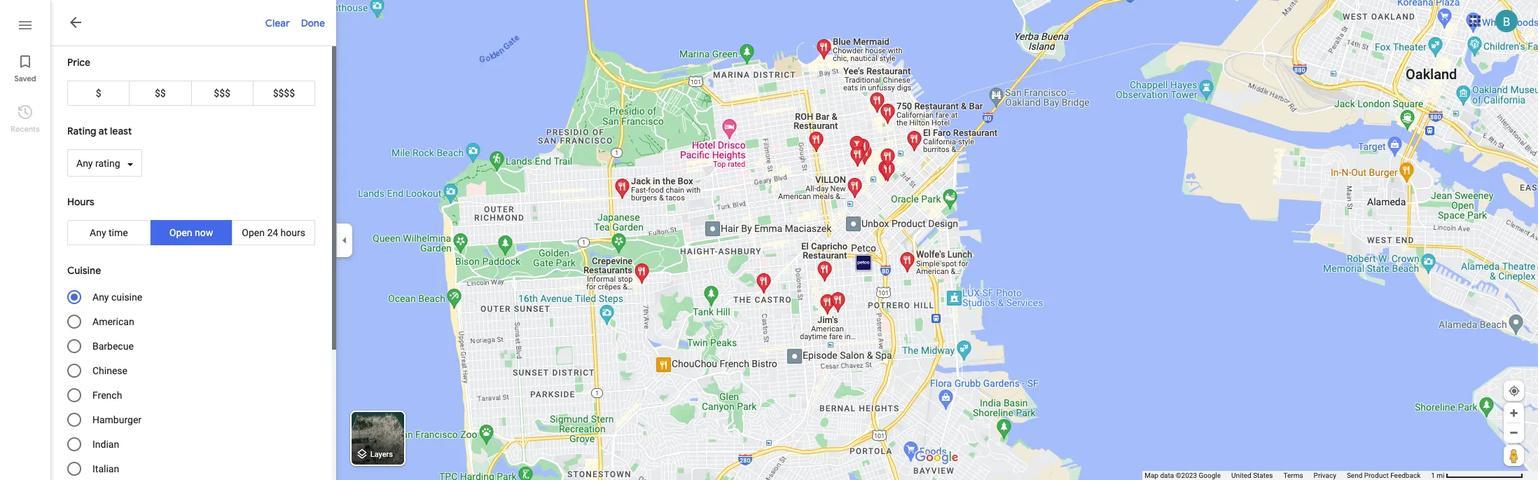 Task type: describe. For each thing, give the bounding box(es) containing it.
send
[[1348, 472, 1363, 479]]

open for open 24 hours
[[242, 227, 265, 238]]

done
[[301, 17, 325, 29]]

price group
[[50, 46, 332, 115]]

data
[[1161, 472, 1175, 479]]

now
[[195, 227, 213, 238]]

recents
[[11, 124, 40, 134]]

map data ©2023 google
[[1145, 472, 1222, 479]]

terms
[[1284, 472, 1304, 479]]

indian
[[93, 439, 119, 450]]

$$$$
[[273, 88, 295, 99]]

1 mi button
[[1432, 472, 1524, 479]]

open for open now
[[169, 227, 192, 238]]

american
[[93, 316, 134, 327]]

layers
[[371, 450, 393, 459]]

rating at least
[[67, 125, 132, 137]]

list containing saved
[[0, 0, 50, 480]]

united
[[1232, 472, 1252, 479]]

send product feedback
[[1348, 472, 1421, 479]]

states
[[1254, 472, 1274, 479]]

show street view coverage image
[[1505, 445, 1525, 466]]

rating group
[[50, 115, 332, 186]]

main content containing clear
[[50, 0, 336, 480]]

cuisine option group
[[67, 289, 315, 480]]

cuisine
[[67, 264, 101, 277]]

united states
[[1232, 472, 1274, 479]]

united states button
[[1232, 471, 1274, 480]]

$$
[[155, 88, 166, 99]]

terms button
[[1284, 471, 1304, 480]]

any inside popup button
[[76, 158, 93, 169]]

cuisine group
[[50, 255, 332, 480]]

24
[[267, 227, 278, 238]]

1 mi
[[1432, 472, 1445, 479]]

©2023
[[1176, 472, 1198, 479]]

any time
[[90, 227, 128, 238]]

privacy button
[[1314, 471, 1337, 480]]

italian
[[93, 463, 119, 475]]

clear
[[265, 17, 290, 29]]



Task type: vqa. For each thing, say whether or not it's contained in the screenshot.
left options
no



Task type: locate. For each thing, give the bounding box(es) containing it.
0 horizontal spatial open
[[169, 227, 192, 238]]

$$$
[[214, 88, 231, 99]]

clear button
[[265, 0, 301, 45]]

footer
[[1145, 471, 1432, 480]]

footer containing map data ©2023 google
[[1145, 471, 1432, 480]]

0 vertical spatial any
[[76, 158, 93, 169]]

saved
[[14, 74, 36, 83]]

product
[[1365, 472, 1389, 479]]

chinese
[[93, 365, 128, 377]]

open
[[169, 227, 192, 238], [242, 227, 265, 238]]

back image
[[67, 14, 84, 31]]

$
[[96, 88, 101, 99]]

1 open from the left
[[169, 227, 192, 238]]

barbecue
[[93, 341, 134, 352]]

1 horizontal spatial open
[[242, 227, 265, 238]]

google maps element
[[0, 0, 1539, 480]]

mi
[[1438, 472, 1445, 479]]

map
[[1145, 472, 1159, 479]]

menu image
[[17, 17, 34, 34]]

any left time
[[90, 227, 106, 238]]

any left cuisine
[[93, 292, 109, 303]]

list
[[0, 0, 50, 480]]

any inside hours group
[[90, 227, 106, 238]]

main content
[[50, 0, 336, 480]]

price
[[67, 56, 91, 69]]

hamburger
[[93, 414, 142, 426]]

open left 24
[[242, 227, 265, 238]]

show your location image
[[1509, 385, 1521, 397]]

time
[[109, 227, 128, 238]]

1 vertical spatial any
[[90, 227, 106, 238]]

least
[[110, 125, 132, 137]]

option group containing any time
[[67, 220, 315, 245]]

feedback
[[1391, 472, 1421, 479]]

done button
[[301, 0, 336, 45]]

french
[[93, 390, 122, 401]]

option group inside hours group
[[67, 220, 315, 245]]

hours group
[[50, 186, 332, 255]]

collapse side panel image
[[337, 232, 353, 248]]

google account: brad klo  
(klobrad84@gmail.com) image
[[1496, 10, 1519, 32]]

rating
[[67, 125, 96, 137]]

open left now
[[169, 227, 192, 238]]

zoom in image
[[1510, 408, 1520, 418]]

privacy
[[1314, 472, 1337, 479]]

any for hours
[[90, 227, 106, 238]]

send product feedback button
[[1348, 471, 1421, 480]]

2 open from the left
[[242, 227, 265, 238]]

hours
[[281, 227, 306, 238]]

cuisine
[[111, 292, 142, 303]]

any for cuisine
[[93, 292, 109, 303]]

2 vertical spatial any
[[93, 292, 109, 303]]

open now
[[169, 227, 213, 238]]

saved button
[[0, 48, 50, 87]]

footer inside the google maps element
[[1145, 471, 1432, 480]]

hours
[[67, 196, 94, 208]]

any inside the cuisine option group
[[93, 292, 109, 303]]

recents button
[[0, 98, 50, 137]]

option group
[[67, 220, 315, 245]]

any rating button
[[67, 149, 142, 177]]

any left the rating
[[76, 158, 93, 169]]

google
[[1199, 472, 1222, 479]]

at
[[99, 125, 108, 137]]

open 24 hours
[[242, 227, 306, 238]]

rating
[[95, 158, 120, 169]]

any
[[76, 158, 93, 169], [90, 227, 106, 238], [93, 292, 109, 303]]

any rating
[[76, 158, 120, 169]]

any cuisine
[[93, 292, 142, 303]]

1
[[1432, 472, 1436, 479]]

zoom out image
[[1510, 427, 1520, 438]]



